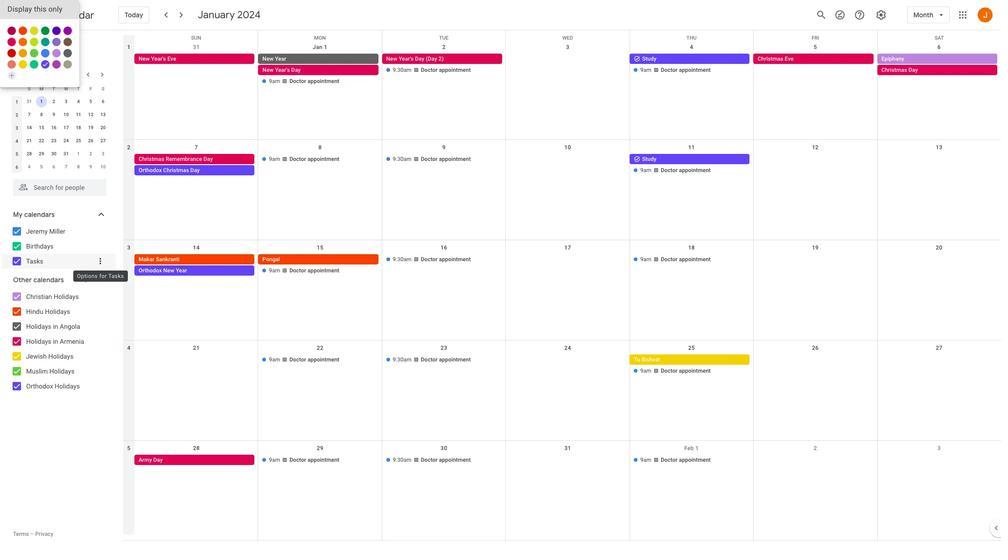 Task type: describe. For each thing, give the bounding box(es) containing it.
28 inside "element"
[[27, 151, 32, 156]]

study button for 11
[[630, 154, 750, 164]]

sat
[[935, 35, 944, 41]]

grape, set calendar color menu item
[[63, 27, 72, 35]]

1 horizontal spatial 29
[[317, 445, 324, 452]]

jan
[[313, 44, 323, 50]]

11 inside january 2024 'grid'
[[76, 112, 81, 117]]

holidays for jewish
[[48, 353, 74, 360]]

row containing 1
[[123, 40, 1001, 140]]

18 element
[[73, 122, 84, 134]]

january 2024 grid
[[9, 82, 109, 174]]

row containing 2
[[123, 140, 1001, 240]]

21 inside 21 element
[[27, 138, 32, 143]]

27 inside january 2024 'grid'
[[100, 138, 106, 143]]

20 inside grid
[[936, 245, 943, 251]]

makar sankranti button
[[134, 254, 255, 265]]

cell containing pongal
[[258, 254, 382, 277]]

10 inside grid
[[565, 144, 571, 151]]

cell containing new year's day (day 2)
[[382, 54, 506, 87]]

my calendars
[[13, 211, 55, 219]]

wisteria, set calendar color menu item
[[52, 49, 61, 57]]

terms link
[[13, 531, 29, 538]]

holidays in armenia
[[26, 338, 84, 345]]

day inside epiphany christmas day
[[909, 67, 918, 73]]

settings menu image
[[876, 9, 887, 21]]

jewish holidays
[[26, 353, 74, 360]]

feb 1
[[685, 445, 699, 452]]

holidays in angola
[[26, 323, 80, 331]]

new year's day button
[[258, 65, 379, 75]]

1 horizontal spatial 11
[[688, 144, 695, 151]]

17 inside grid
[[565, 245, 571, 251]]

7 inside february 7 element
[[65, 164, 67, 169]]

cell containing makar sankranti
[[134, 254, 258, 277]]

holidays for muslim
[[49, 368, 75, 375]]

new year's eve
[[139, 56, 176, 62]]

new year button
[[258, 54, 379, 64]]

add other calendars image
[[81, 275, 91, 284]]

lavender, set calendar color menu item
[[52, 38, 61, 46]]

1 vertical spatial 2024
[[40, 70, 56, 79]]

terms
[[13, 531, 29, 538]]

12 element
[[85, 109, 96, 120]]

27 element
[[97, 135, 109, 147]]

jan 1
[[313, 44, 328, 50]]

tu
[[634, 357, 640, 363]]

16 inside row group
[[51, 125, 56, 130]]

christmas remembrance day orthodox christmas day
[[139, 156, 213, 174]]

hindu
[[26, 308, 43, 316]]

holidays for orthodox
[[55, 383, 80, 390]]

calendar list entry. list box
[[0, 0, 79, 19]]

graphite, set calendar color menu item
[[63, 49, 72, 57]]

jeremy miller
[[26, 228, 65, 235]]

day up orthodox christmas day button
[[204, 156, 213, 162]]

terms – privacy
[[13, 531, 53, 538]]

0 vertical spatial 2024
[[237, 8, 261, 21]]

new for new year new year's day
[[263, 56, 274, 62]]

22 element
[[36, 135, 47, 147]]

22 inside grid
[[317, 345, 324, 352]]

radicchio, set calendar color menu item
[[7, 27, 16, 35]]

1 horizontal spatial january 2024
[[198, 8, 261, 21]]

flamingo, set calendar color menu item
[[7, 60, 16, 69]]

christmas day button
[[878, 65, 998, 75]]

year's for eve
[[151, 56, 166, 62]]

23 inside "23" element
[[51, 138, 56, 143]]

my
[[13, 211, 23, 219]]

makar sankranti orthodox new year
[[139, 256, 187, 274]]

army day button
[[134, 455, 255, 465]]

cell containing new year
[[258, 54, 382, 87]]

2 eve from the left
[[785, 56, 794, 62]]

6 inside "element"
[[53, 164, 55, 169]]

pistachio, set calendar color menu item
[[30, 49, 38, 57]]

31 element
[[61, 148, 72, 160]]

december 31 element
[[24, 96, 35, 107]]

row containing 31
[[11, 95, 109, 108]]

20 inside 'grid'
[[100, 125, 106, 130]]

tomato, set calendar color menu item
[[7, 49, 16, 57]]

privacy
[[35, 531, 53, 538]]

thu
[[687, 35, 697, 41]]

26 inside january 2024 'grid'
[[88, 138, 93, 143]]

row containing 5
[[123, 441, 1001, 542]]

15 element
[[36, 122, 47, 134]]

christian
[[26, 293, 52, 301]]

february 9 element
[[85, 162, 96, 173]]

1 horizontal spatial 13
[[936, 144, 943, 151]]

w
[[64, 86, 68, 91]]

mon
[[314, 35, 326, 41]]

31 inside 'element'
[[63, 151, 69, 156]]

banana, set calendar color menu item
[[19, 60, 27, 69]]

armenia
[[60, 338, 84, 345]]

1 horizontal spatial january
[[198, 8, 235, 21]]

for
[[99, 273, 107, 280]]

jeremy
[[26, 228, 48, 235]]

pumpkin, set calendar color menu item
[[19, 38, 27, 46]]

month
[[914, 11, 934, 19]]

11 element
[[73, 109, 84, 120]]

mango, set calendar color menu item
[[19, 49, 27, 57]]

orthodox new year button
[[134, 266, 255, 276]]

in for armenia
[[53, 338, 58, 345]]

army day
[[139, 457, 163, 464]]

1 vertical spatial 24
[[565, 345, 571, 352]]

day right army at left
[[153, 457, 163, 464]]

25 inside "25" "element"
[[76, 138, 81, 143]]

1 right jan on the left of page
[[324, 44, 328, 50]]

column header inside january 2024 'grid'
[[11, 82, 23, 95]]

1 horizontal spatial 12
[[812, 144, 819, 151]]

6 up 13 element
[[102, 99, 104, 104]]

my calendars button
[[2, 207, 116, 222]]

tasks list item
[[2, 254, 116, 269]]

year inside new year new year's day
[[275, 56, 286, 62]]

my calendars list
[[2, 224, 116, 269]]

17 inside january 2024 'grid'
[[63, 125, 69, 130]]

18 inside grid
[[688, 245, 695, 251]]

blueberry, set calendar color menu item
[[52, 27, 61, 35]]

miller
[[49, 228, 65, 235]]

main drawer image
[[11, 9, 22, 21]]

hindu holidays
[[26, 308, 70, 316]]

orthodox christmas day button
[[134, 165, 255, 176]]

muslim holidays
[[26, 368, 75, 375]]

cobalt, set calendar color menu item
[[41, 60, 49, 69]]

february 2 element
[[85, 148, 96, 160]]

year's for day
[[399, 56, 414, 62]]

29 inside january 2024 'grid'
[[39, 151, 44, 156]]

21 element
[[24, 135, 35, 147]]

9:30am for 30
[[393, 457, 412, 464]]

14 inside grid
[[193, 245, 200, 251]]

25 element
[[73, 135, 84, 147]]

christmas inside button
[[758, 56, 784, 62]]

tu bishvat
[[634, 357, 660, 363]]

february 6 element
[[48, 162, 59, 173]]

tue
[[439, 35, 449, 41]]

f
[[89, 86, 92, 91]]

orthodox inside christmas remembrance day orthodox christmas day
[[139, 167, 162, 174]]

0 horizontal spatial 8
[[40, 112, 43, 117]]

study for 11
[[642, 156, 657, 162]]

cherry blossom, set calendar color menu item
[[7, 38, 16, 46]]

february 7 element
[[61, 162, 72, 173]]

amethyst, set calendar color menu item
[[52, 60, 61, 69]]

26 element
[[85, 135, 96, 147]]

2 t from the left
[[77, 86, 80, 91]]

23 element
[[48, 135, 59, 147]]

fri
[[812, 35, 820, 41]]

29 element
[[36, 148, 47, 160]]

14 inside january 2024 'grid'
[[27, 125, 32, 130]]

30 inside grid
[[441, 445, 447, 452]]

holidays down hindu
[[26, 323, 51, 331]]

(day
[[426, 56, 437, 62]]

1 right feb
[[696, 445, 699, 452]]

30 element
[[48, 148, 59, 160]]

calendar element
[[30, 6, 94, 26]]

today
[[125, 11, 143, 19]]

10 for "february 10" element on the top
[[100, 164, 106, 169]]

14 element
[[24, 122, 35, 134]]

christmas remembrance day button
[[134, 154, 255, 164]]

26 inside grid
[[812, 345, 819, 352]]

angola
[[60, 323, 80, 331]]

–
[[30, 531, 34, 538]]

calendar
[[52, 9, 94, 22]]

options
[[77, 273, 97, 280]]

army
[[139, 457, 152, 464]]

19 inside grid
[[812, 245, 819, 251]]

cell containing christmas remembrance day
[[134, 154, 258, 176]]

row containing 7
[[11, 108, 109, 121]]

tu bishvat button
[[630, 355, 750, 365]]

today button
[[119, 4, 149, 26]]

9:30am for 9
[[393, 156, 412, 162]]

0 vertical spatial 9
[[53, 112, 55, 117]]

christmas eve button
[[754, 54, 874, 64]]

24 element
[[61, 135, 72, 147]]

sun
[[191, 35, 201, 41]]

christmas inside epiphany christmas day
[[882, 67, 907, 73]]



Task type: locate. For each thing, give the bounding box(es) containing it.
1 vertical spatial 27
[[936, 345, 943, 352]]

day inside new year new year's day
[[291, 67, 301, 73]]

in for angola
[[53, 323, 58, 331]]

1 in from the top
[[53, 323, 58, 331]]

year
[[275, 56, 286, 62], [176, 268, 187, 274]]

1 vertical spatial 30
[[441, 445, 447, 452]]

Search for people text field
[[19, 179, 101, 196]]

t right m
[[52, 86, 55, 91]]

calendars for other calendars
[[33, 276, 64, 284]]

2 vertical spatial 9
[[89, 164, 92, 169]]

1 horizontal spatial 14
[[193, 245, 200, 251]]

0 vertical spatial 13
[[100, 112, 106, 117]]

10 element
[[61, 109, 72, 120]]

10 inside "february 10" element
[[100, 164, 106, 169]]

15 inside row group
[[39, 125, 44, 130]]

30
[[51, 151, 56, 156], [441, 445, 447, 452]]

peacock, set calendar color menu item
[[41, 49, 49, 57]]

1 horizontal spatial 19
[[812, 245, 819, 251]]

24 inside 'grid'
[[63, 138, 69, 143]]

7 left february 8 'element'
[[65, 164, 67, 169]]

eucalyptus, set calendar color menu item
[[41, 38, 49, 46]]

2 horizontal spatial 7
[[195, 144, 198, 151]]

holidays up orthodox holidays
[[49, 368, 75, 375]]

row group
[[11, 95, 109, 174]]

study for 4
[[642, 56, 657, 62]]

5 9:30am from the top
[[393, 457, 412, 464]]

14 up makar sankranti button
[[193, 245, 200, 251]]

in left angola
[[53, 323, 58, 331]]

makar
[[139, 256, 155, 263]]

year inside makar sankranti orthodox new year
[[176, 268, 187, 274]]

holidays down holidays in armenia
[[48, 353, 74, 360]]

february 4 element
[[24, 162, 35, 173]]

day down epiphany 'button'
[[909, 67, 918, 73]]

christmas eve
[[758, 56, 794, 62]]

15 left 16 element
[[39, 125, 44, 130]]

row containing 21
[[11, 134, 109, 148]]

doctor
[[421, 67, 438, 73], [661, 67, 678, 73], [290, 78, 306, 85], [290, 156, 306, 162], [421, 156, 438, 162], [661, 167, 678, 174], [421, 256, 438, 263], [661, 256, 678, 263], [290, 268, 306, 274], [290, 357, 306, 363], [421, 357, 438, 363], [661, 368, 678, 374], [290, 457, 306, 464], [421, 457, 438, 464], [661, 457, 678, 464]]

new for new year's eve
[[139, 56, 150, 62]]

january 2024 up sun
[[198, 8, 261, 21]]

calendars up christian holidays
[[33, 276, 64, 284]]

1 horizontal spatial 25
[[688, 345, 695, 352]]

s left m
[[28, 86, 31, 91]]

25
[[76, 138, 81, 143], [688, 345, 695, 352]]

22 inside row group
[[39, 138, 44, 143]]

orthodox inside makar sankranti orthodox new year
[[139, 268, 162, 274]]

row containing sun
[[123, 30, 1001, 44]]

eve
[[167, 56, 176, 62], [785, 56, 794, 62]]

new year's eve button
[[134, 54, 255, 64]]

1 horizontal spatial 26
[[812, 345, 819, 352]]

13 inside january 2024 'grid'
[[100, 112, 106, 117]]

31
[[193, 44, 200, 50], [27, 99, 32, 104], [63, 151, 69, 156], [565, 445, 571, 452]]

1 horizontal spatial tasks
[[108, 273, 124, 280]]

15
[[39, 125, 44, 130], [317, 245, 324, 251]]

2
[[442, 44, 446, 50], [53, 99, 55, 104], [16, 112, 18, 117], [127, 144, 131, 151], [89, 151, 92, 156], [814, 445, 817, 452]]

2 study button from the top
[[630, 154, 750, 164]]

cell containing tu bishvat
[[630, 355, 754, 377]]

1 vertical spatial orthodox
[[139, 268, 162, 274]]

february 1 element
[[73, 148, 84, 160]]

s
[[28, 86, 31, 91], [102, 86, 104, 91]]

epiphany button
[[878, 54, 998, 64]]

options for tasks
[[77, 273, 124, 280]]

23 inside grid
[[441, 345, 447, 352]]

19
[[88, 125, 93, 130], [812, 245, 819, 251]]

1 vertical spatial 21
[[193, 345, 200, 352]]

0 horizontal spatial 17
[[63, 125, 69, 130]]

8
[[40, 112, 43, 117], [319, 144, 322, 151], [77, 164, 80, 169]]

1 horizontal spatial year's
[[275, 67, 290, 73]]

jewish
[[26, 353, 47, 360]]

orthodox holidays
[[26, 383, 80, 390]]

0 horizontal spatial 16
[[51, 125, 56, 130]]

tasks inside tasks list item
[[26, 258, 43, 265]]

0 horizontal spatial 15
[[39, 125, 44, 130]]

2 horizontal spatial 8
[[319, 144, 322, 151]]

other calendars
[[13, 276, 64, 284]]

year up new year's day button
[[275, 56, 286, 62]]

2 vertical spatial orthodox
[[26, 383, 53, 390]]

0 horizontal spatial 26
[[88, 138, 93, 143]]

28 left 29 element
[[27, 151, 32, 156]]

0 vertical spatial 19
[[88, 125, 93, 130]]

1 vertical spatial 25
[[688, 345, 695, 352]]

0 horizontal spatial s
[[28, 86, 31, 91]]

14 left "15" element at the top left of the page
[[27, 125, 32, 130]]

wed
[[563, 35, 573, 41]]

7
[[28, 112, 31, 117], [195, 144, 198, 151], [65, 164, 67, 169]]

tangerine, set calendar color menu item
[[19, 27, 27, 35]]

orthodox down muslim
[[26, 383, 53, 390]]

8 inside 'element'
[[77, 164, 80, 169]]

2 horizontal spatial year's
[[399, 56, 414, 62]]

christian holidays
[[26, 293, 79, 301]]

citron, set calendar color menu item
[[30, 27, 38, 35]]

0 horizontal spatial 30
[[51, 151, 56, 156]]

1 horizontal spatial 24
[[565, 345, 571, 352]]

6 left february 4 element at top
[[16, 165, 18, 170]]

february 8 element
[[73, 162, 84, 173]]

day
[[415, 56, 425, 62], [291, 67, 301, 73], [909, 67, 918, 73], [204, 156, 213, 162], [190, 167, 200, 174], [153, 457, 163, 464]]

s right f
[[102, 86, 104, 91]]

0 horizontal spatial year's
[[151, 56, 166, 62]]

1 vertical spatial year
[[176, 268, 187, 274]]

0 vertical spatial orthodox
[[139, 167, 162, 174]]

1 inside cell
[[40, 99, 43, 104]]

remembrance
[[166, 156, 202, 162]]

other calendars list
[[2, 289, 116, 394]]

holidays up holidays in angola
[[45, 308, 70, 316]]

february 3 element
[[97, 148, 109, 160]]

pongal
[[263, 256, 280, 263]]

year's inside new year new year's day
[[275, 67, 290, 73]]

0 vertical spatial 21
[[27, 138, 32, 143]]

22
[[39, 138, 44, 143], [317, 345, 324, 352]]

holidays for hindu
[[45, 308, 70, 316]]

1 horizontal spatial 10
[[100, 164, 106, 169]]

0 vertical spatial 7
[[28, 112, 31, 117]]

new year new year's day
[[263, 56, 301, 73]]

None search field
[[0, 176, 116, 196]]

row containing 14
[[11, 121, 109, 134]]

in down holidays in angola
[[53, 338, 58, 345]]

february 10 element
[[97, 162, 109, 173]]

1 vertical spatial january
[[13, 70, 39, 79]]

cocoa, set calendar color menu item
[[63, 38, 72, 46]]

other calendars button
[[2, 273, 116, 288]]

30 inside january 2024 'grid'
[[51, 151, 56, 156]]

new inside makar sankranti orthodox new year
[[163, 268, 174, 274]]

9
[[53, 112, 55, 117], [442, 144, 446, 151], [89, 164, 92, 169]]

1 vertical spatial 14
[[193, 245, 200, 251]]

0 vertical spatial 20
[[100, 125, 106, 130]]

1 9:30am from the top
[[393, 67, 412, 73]]

12
[[88, 112, 93, 117], [812, 144, 819, 151]]

0 vertical spatial 15
[[39, 125, 44, 130]]

calendar heading
[[50, 9, 94, 22]]

0 horizontal spatial 11
[[76, 112, 81, 117]]

1 horizontal spatial 8
[[77, 164, 80, 169]]

1 vertical spatial 9
[[442, 144, 446, 151]]

1 vertical spatial study
[[642, 156, 657, 162]]

1 vertical spatial 13
[[936, 144, 943, 151]]

day down the christmas remembrance day button
[[190, 167, 200, 174]]

epiphany
[[882, 56, 905, 62]]

0 horizontal spatial 9
[[53, 112, 55, 117]]

1 vertical spatial 7
[[195, 144, 198, 151]]

january down banana, set calendar color 'menu item' at the left top of the page
[[13, 70, 39, 79]]

1 vertical spatial january 2024
[[13, 70, 56, 79]]

holidays down other calendars dropdown button
[[54, 293, 79, 301]]

calendars up jeremy
[[24, 211, 55, 219]]

0 horizontal spatial 18
[[76, 125, 81, 130]]

2 s from the left
[[102, 86, 104, 91]]

1 study from the top
[[642, 56, 657, 62]]

0 vertical spatial calendars
[[24, 211, 55, 219]]

calendars for my calendars
[[24, 211, 55, 219]]

25 up tu bishvat button
[[688, 345, 695, 352]]

1 horizontal spatial 7
[[65, 164, 67, 169]]

29
[[39, 151, 44, 156], [317, 445, 324, 452]]

year's
[[151, 56, 166, 62], [399, 56, 414, 62], [275, 67, 290, 73]]

1 vertical spatial 20
[[936, 245, 943, 251]]

1 left december 31 element
[[16, 99, 18, 104]]

cell
[[258, 54, 382, 87], [382, 54, 506, 87], [506, 54, 630, 87], [630, 54, 754, 87], [878, 54, 1001, 87], [134, 154, 258, 176], [506, 154, 630, 176], [630, 154, 754, 176], [754, 154, 878, 176], [134, 254, 258, 277], [258, 254, 382, 277], [134, 355, 258, 377], [506, 355, 630, 377], [630, 355, 754, 377]]

9:30am for 23
[[393, 357, 412, 363]]

2 study from the top
[[642, 156, 657, 162]]

19 element
[[85, 122, 96, 134]]

m
[[39, 86, 44, 91]]

epiphany christmas day
[[882, 56, 918, 73]]

column header
[[11, 82, 23, 95]]

28
[[27, 151, 32, 156], [193, 445, 200, 452]]

january 2024 down sage, set calendar color menu item on the left of page
[[13, 70, 56, 79]]

0 horizontal spatial 23
[[51, 138, 56, 143]]

21
[[27, 138, 32, 143], [193, 345, 200, 352]]

1 vertical spatial 8
[[319, 144, 322, 151]]

4 9:30am from the top
[[393, 357, 412, 363]]

study button
[[630, 54, 750, 64], [630, 154, 750, 164]]

add custom color menu item
[[7, 71, 16, 80]]

1 study button from the top
[[630, 54, 750, 64]]

13
[[100, 112, 106, 117], [936, 144, 943, 151]]

2 vertical spatial 8
[[77, 164, 80, 169]]

0 vertical spatial 22
[[39, 138, 44, 143]]

15 up pongal button
[[317, 245, 324, 251]]

18
[[76, 125, 81, 130], [688, 245, 695, 251]]

9:30am for 16
[[393, 256, 412, 263]]

new year's day (day 2) button
[[382, 54, 502, 64]]

10 inside 10 "element"
[[63, 112, 69, 117]]

25 right 24 element
[[76, 138, 81, 143]]

day left (day in the left of the page
[[415, 56, 425, 62]]

new
[[139, 56, 150, 62], [263, 56, 274, 62], [386, 56, 398, 62], [263, 67, 274, 73], [163, 268, 174, 274]]

1 horizontal spatial 21
[[193, 345, 200, 352]]

t
[[52, 86, 55, 91], [77, 86, 80, 91]]

january up sun
[[198, 8, 235, 21]]

0 vertical spatial 26
[[88, 138, 93, 143]]

grid
[[123, 30, 1001, 542]]

0 vertical spatial in
[[53, 323, 58, 331]]

day down new year button
[[291, 67, 301, 73]]

14
[[27, 125, 32, 130], [193, 245, 200, 251]]

2)
[[439, 56, 444, 62]]

1 horizontal spatial 28
[[193, 445, 200, 452]]

holidays
[[54, 293, 79, 301], [45, 308, 70, 316], [26, 323, 51, 331], [26, 338, 51, 345], [48, 353, 74, 360], [49, 368, 75, 375], [55, 383, 80, 390]]

in
[[53, 323, 58, 331], [53, 338, 58, 345]]

1 t from the left
[[52, 86, 55, 91]]

orthodox down the christmas remembrance day button
[[139, 167, 162, 174]]

1 right december 31 element
[[40, 99, 43, 104]]

1 horizontal spatial 9
[[89, 164, 92, 169]]

1 vertical spatial 23
[[441, 345, 447, 352]]

8 inside grid
[[319, 144, 322, 151]]

1 horizontal spatial 17
[[565, 245, 571, 251]]

new year's day (day 2)
[[386, 56, 444, 62]]

1 horizontal spatial 16
[[441, 245, 447, 251]]

7 inside grid
[[195, 144, 198, 151]]

27 inside grid
[[936, 345, 943, 352]]

0 horizontal spatial 14
[[27, 125, 32, 130]]

cell containing epiphany
[[878, 54, 1001, 87]]

pongal button
[[258, 254, 379, 265]]

holidays down muslim holidays
[[55, 383, 80, 390]]

0 horizontal spatial 10
[[63, 112, 69, 117]]

12 inside january 2024 'grid'
[[88, 112, 93, 117]]

row containing s
[[11, 82, 109, 95]]

holidays for christian
[[54, 293, 79, 301]]

year down makar sankranti button
[[176, 268, 187, 274]]

2024
[[237, 8, 261, 21], [40, 70, 56, 79]]

6 inside grid
[[938, 44, 941, 50]]

0 horizontal spatial january
[[13, 70, 39, 79]]

1 down 'today' button
[[127, 44, 131, 50]]

doctor appointment
[[421, 67, 471, 73], [661, 67, 711, 73], [290, 78, 339, 85], [290, 156, 339, 162], [421, 156, 471, 162], [661, 167, 711, 174], [421, 256, 471, 263], [661, 256, 711, 263], [290, 268, 339, 274], [290, 357, 339, 363], [421, 357, 471, 363], [661, 368, 711, 374], [290, 457, 339, 464], [421, 457, 471, 464], [661, 457, 711, 464]]

calendar list entry. element
[[0, 0, 79, 87]]

2 9:30am from the top
[[393, 156, 412, 162]]

28 element
[[24, 148, 35, 160]]

1 horizontal spatial 18
[[688, 245, 695, 251]]

1 s from the left
[[28, 86, 31, 91]]

15 inside grid
[[317, 245, 324, 251]]

27
[[100, 138, 106, 143], [936, 345, 943, 352]]

row group inside january 2024 'grid'
[[11, 95, 109, 174]]

0 horizontal spatial 22
[[39, 138, 44, 143]]

new for new year's day (day 2)
[[386, 56, 398, 62]]

0 vertical spatial 30
[[51, 151, 56, 156]]

1 horizontal spatial eve
[[785, 56, 794, 62]]

9 inside grid
[[442, 144, 446, 151]]

17 element
[[61, 122, 72, 134]]

calendars
[[24, 211, 55, 219], [33, 276, 64, 284]]

other
[[13, 276, 32, 284]]

16 element
[[48, 122, 59, 134]]

row
[[123, 30, 1001, 44], [123, 40, 1001, 140], [11, 82, 109, 95], [11, 95, 109, 108], [11, 108, 109, 121], [11, 121, 109, 134], [11, 134, 109, 148], [123, 140, 1001, 240], [11, 148, 109, 161], [11, 161, 109, 174], [123, 240, 1001, 341], [123, 341, 1001, 441], [123, 441, 1001, 542]]

tasks right for
[[108, 273, 124, 280]]

28 up army day button on the bottom of the page
[[193, 445, 200, 452]]

7 up the christmas remembrance day button
[[195, 144, 198, 151]]

26
[[88, 138, 93, 143], [812, 345, 819, 352]]

1 horizontal spatial 22
[[317, 345, 324, 352]]

month button
[[908, 4, 950, 26]]

0 vertical spatial 27
[[100, 138, 106, 143]]

1 vertical spatial 15
[[317, 245, 324, 251]]

1
[[127, 44, 131, 50], [324, 44, 328, 50], [40, 99, 43, 104], [16, 99, 18, 104], [77, 151, 80, 156], [696, 445, 699, 452]]

sage, set calendar color menu item
[[30, 60, 38, 69]]

january 2024
[[198, 8, 261, 21], [13, 70, 56, 79]]

birch, set calendar color menu item
[[63, 60, 72, 69]]

0 horizontal spatial year
[[176, 268, 187, 274]]

1 vertical spatial 22
[[317, 345, 324, 352]]

sankranti
[[156, 256, 180, 263]]

20 element
[[97, 122, 109, 134]]

feb
[[685, 445, 694, 452]]

1 vertical spatial study button
[[630, 154, 750, 164]]

19 inside january 2024 'grid'
[[88, 125, 93, 130]]

january
[[198, 8, 235, 21], [13, 70, 39, 79]]

avocado, set calendar color menu item
[[30, 38, 38, 46]]

2 horizontal spatial 9
[[442, 144, 446, 151]]

0 vertical spatial year
[[275, 56, 286, 62]]

0 horizontal spatial tasks
[[26, 258, 43, 265]]

0 vertical spatial 16
[[51, 125, 56, 130]]

0 vertical spatial january
[[198, 8, 235, 21]]

1 vertical spatial 16
[[441, 245, 447, 251]]

row containing 3
[[123, 240, 1001, 341]]

17
[[63, 125, 69, 130], [565, 245, 571, 251]]

6 down sat in the right of the page
[[938, 44, 941, 50]]

3 9:30am from the top
[[393, 256, 412, 263]]

0 horizontal spatial 24
[[63, 138, 69, 143]]

6 left february 7 element
[[53, 164, 55, 169]]

18 inside row group
[[76, 125, 81, 130]]

holidays up the jewish
[[26, 338, 51, 345]]

13 element
[[97, 109, 109, 120]]

1 horizontal spatial 2024
[[237, 8, 261, 21]]

privacy link
[[35, 531, 53, 538]]

t right w
[[77, 86, 80, 91]]

1 vertical spatial 28
[[193, 445, 200, 452]]

grid containing 1
[[123, 30, 1001, 542]]

1 horizontal spatial s
[[102, 86, 104, 91]]

row containing 28
[[11, 148, 109, 161]]

16 inside grid
[[441, 245, 447, 251]]

2 horizontal spatial 10
[[565, 144, 571, 151]]

1 cell
[[35, 95, 48, 108]]

11
[[76, 112, 81, 117], [688, 144, 695, 151]]

0 horizontal spatial 2024
[[40, 70, 56, 79]]

6
[[938, 44, 941, 50], [102, 99, 104, 104], [53, 164, 55, 169], [16, 165, 18, 170]]

23
[[51, 138, 56, 143], [441, 345, 447, 352]]

0 horizontal spatial 25
[[76, 138, 81, 143]]

bishvat
[[642, 357, 660, 363]]

basil, set calendar color menu item
[[41, 27, 49, 35]]

orthodox inside "other calendars" list
[[26, 383, 53, 390]]

1 horizontal spatial 23
[[441, 345, 447, 352]]

tasks down the birthdays
[[26, 258, 43, 265]]

menu item
[[0, 0, 79, 19]]

0 horizontal spatial january 2024
[[13, 70, 56, 79]]

study button for 4
[[630, 54, 750, 64]]

2 vertical spatial 7
[[65, 164, 67, 169]]

0 vertical spatial 25
[[76, 138, 81, 143]]

1 vertical spatial in
[[53, 338, 58, 345]]

10 for 10 "element"
[[63, 112, 69, 117]]

1 eve from the left
[[167, 56, 176, 62]]

orthodox down makar
[[139, 268, 162, 274]]

row group containing 31
[[11, 95, 109, 174]]

muslim
[[26, 368, 48, 375]]

0 vertical spatial 23
[[51, 138, 56, 143]]

25 inside grid
[[688, 345, 695, 352]]

0 horizontal spatial 13
[[100, 112, 106, 117]]

birthdays
[[26, 243, 54, 250]]

february 5 element
[[36, 162, 47, 173]]

7 down december 31 element
[[28, 112, 31, 117]]

2 in from the top
[[53, 338, 58, 345]]

1 left february 2 element
[[77, 151, 80, 156]]

1 horizontal spatial 27
[[936, 345, 943, 352]]



Task type: vqa. For each thing, say whether or not it's contained in the screenshot.
11th PM
no



